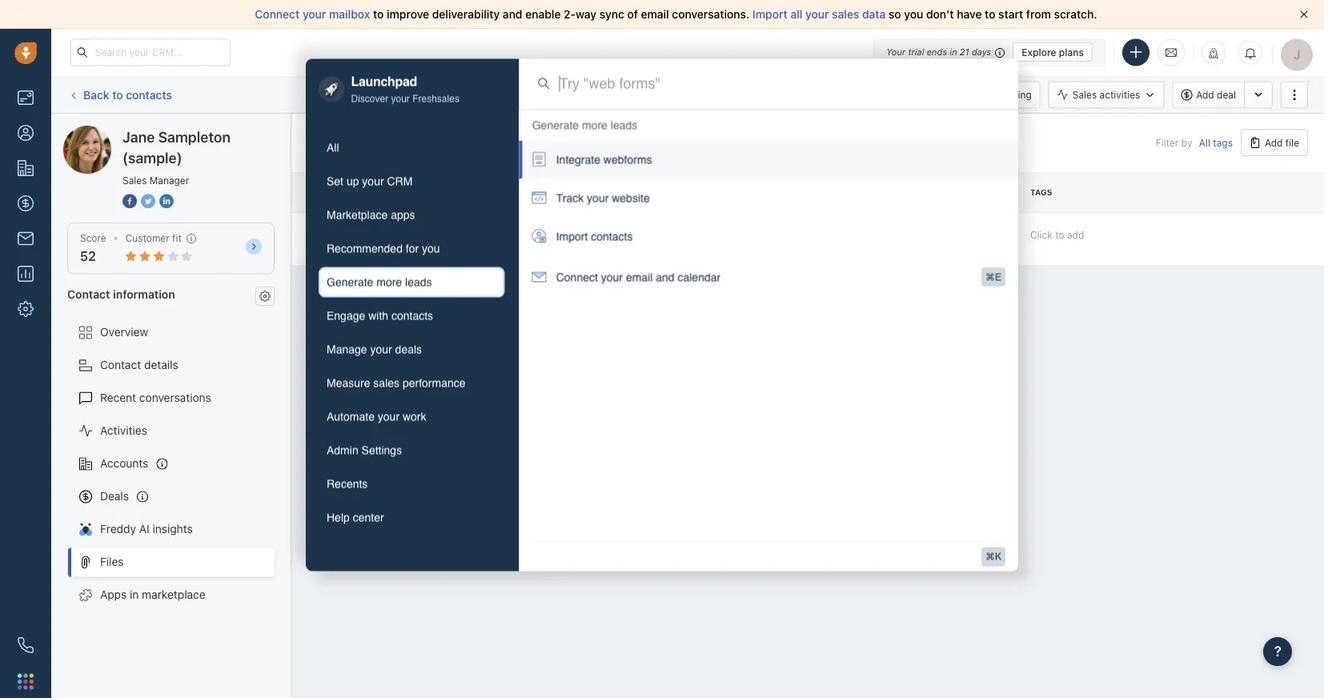 Task type: describe. For each thing, give the bounding box(es) containing it.
to inside "link"
[[727, 89, 736, 100]]

sales for sales activities
[[1073, 89, 1097, 100]]

0 horizontal spatial in
[[130, 588, 139, 601]]

to left start
[[985, 8, 996, 21]]

ends
[[927, 47, 947, 57]]

contacts inside list of options list box
[[591, 230, 633, 243]]

manage your deals
[[327, 343, 422, 356]]

Try "web forms" field
[[559, 73, 999, 94]]

accounts
[[100, 457, 148, 470]]

connect for connect your mailbox to improve deliverability and enable 2-way sync of email conversations. import all your sales data so you don't have to start from scratch.
[[255, 8, 300, 21]]

deliverability
[[432, 8, 500, 21]]

tags
[[1030, 187, 1053, 197]]

⌘ e
[[986, 271, 1002, 282]]

freddy
[[100, 522, 136, 536]]

all
[[791, 8, 803, 21]]

generate inside list of options list box
[[532, 119, 579, 132]]

deals
[[395, 343, 422, 356]]

discover
[[351, 93, 388, 105]]

updates available. click to refresh.
[[617, 89, 774, 100]]

you inside button
[[422, 242, 440, 255]]

1 horizontal spatial in
[[950, 47, 957, 57]]

so
[[889, 8, 901, 21]]

2-
[[564, 8, 576, 21]]

file for file size
[[824, 187, 841, 197]]

improve
[[387, 8, 429, 21]]

smith
[[642, 233, 668, 245]]

marketplace apps button
[[319, 200, 505, 230]]

leads inside button
[[405, 276, 432, 289]]

your left mailbox
[[303, 8, 326, 21]]

close image
[[1300, 10, 1308, 18]]

⌘ for e
[[986, 271, 995, 282]]

generate more leads heading inside list of options list box
[[532, 117, 637, 133]]

add for add deal
[[1196, 89, 1214, 100]]

connect your mailbox link
[[255, 8, 373, 21]]

filter by all tags
[[1156, 137, 1233, 148]]

fit
[[172, 233, 182, 244]]

recent conversations
[[100, 391, 211, 404]]

explore plans
[[1022, 46, 1084, 58]]

back to contacts link
[[67, 82, 173, 107]]

generate more leads inside list of options list box
[[532, 119, 637, 132]]

(sample)
[[122, 149, 182, 166]]

twitter circled image
[[141, 192, 155, 209]]

set
[[327, 175, 343, 188]]

manage
[[327, 343, 367, 356]]

linkedin circled image
[[159, 192, 174, 209]]

filter
[[1156, 137, 1179, 148]]

all button
[[319, 133, 505, 163]]

0 horizontal spatial files
[[100, 555, 124, 568]]

have
[[957, 8, 982, 21]]

0 vertical spatial email
[[641, 8, 669, 21]]

file type
[[721, 188, 762, 197]]

website
[[612, 192, 650, 204]]

track
[[556, 192, 584, 204]]

recommended for you button
[[319, 233, 505, 264]]

facebook circled image
[[122, 192, 137, 209]]

sales manager
[[122, 175, 189, 186]]

apps
[[391, 209, 415, 221]]

recommended for you
[[327, 242, 440, 255]]

more inside list of options list box
[[582, 119, 608, 132]]

more inside button
[[376, 276, 402, 289]]

phone element
[[10, 629, 42, 661]]

files
[[412, 232, 431, 243]]

conversations
[[139, 391, 211, 404]]

conversations.
[[672, 8, 750, 21]]

from
[[1026, 8, 1051, 21]]

help center
[[327, 511, 384, 524]]

of
[[627, 8, 638, 21]]

connect for connect your email and calendar
[[556, 271, 598, 284]]

engage
[[327, 310, 365, 322]]

attach
[[379, 232, 409, 243]]

automate your work
[[327, 410, 426, 423]]

data
[[862, 8, 886, 21]]

up
[[347, 175, 359, 188]]

explore
[[1022, 46, 1056, 58]]

contacts?
[[446, 232, 491, 243]]

import all your sales data link
[[753, 8, 889, 21]]

your
[[886, 47, 906, 57]]

apps
[[100, 588, 127, 601]]

details
[[144, 358, 178, 372]]

score 52
[[80, 233, 106, 264]]

activities
[[1100, 89, 1140, 100]]

your left work
[[378, 410, 400, 423]]

john smith
[[617, 233, 668, 245]]

automate
[[327, 410, 375, 423]]

insights
[[153, 522, 193, 536]]

to right the back
[[112, 88, 123, 101]]

file
[[1286, 137, 1299, 148]]

work
[[403, 410, 426, 423]]

admin settings button
[[319, 435, 505, 466]]

meeting button
[[971, 81, 1041, 108]]

phone image
[[18, 637, 34, 653]]

generate inside generate more leads button
[[327, 276, 373, 289]]

integrate webforms
[[556, 153, 652, 166]]

freshworks switcher image
[[18, 674, 34, 690]]

back
[[83, 88, 109, 101]]

scratch.
[[1054, 8, 1097, 21]]

52 button
[[80, 249, 96, 264]]

connect your email and calendar
[[556, 271, 721, 284]]

trial
[[908, 47, 924, 57]]

updates available. click to refresh. link
[[593, 80, 782, 109]]

to right "files"
[[434, 232, 443, 243]]

add
[[1067, 229, 1084, 240]]

engage with contacts
[[327, 310, 433, 322]]

explore plans link
[[1013, 42, 1093, 62]]

contacts for engage with contacts
[[391, 310, 433, 322]]

owner
[[617, 188, 649, 197]]

updates
[[617, 89, 655, 100]]

meeting
[[995, 89, 1032, 100]]

customer fit
[[125, 233, 182, 244]]

sales for sales manager
[[122, 175, 147, 186]]

sales inside button
[[373, 377, 400, 390]]

refresh.
[[739, 89, 774, 100]]



Task type: locate. For each thing, give the bounding box(es) containing it.
on
[[959, 188, 971, 197]]

contacts down search your crm... text box
[[126, 88, 172, 101]]

⌘
[[986, 271, 995, 282], [986, 551, 995, 562]]

1 vertical spatial email
[[626, 271, 653, 284]]

manager
[[150, 175, 189, 186]]

all right by
[[1199, 137, 1211, 148]]

0 horizontal spatial file
[[721, 188, 738, 197]]

to
[[373, 8, 384, 21], [985, 8, 996, 21], [112, 88, 123, 101], [727, 89, 736, 100], [1055, 229, 1064, 240], [367, 232, 377, 243], [434, 232, 443, 243]]

set up your crm button
[[319, 166, 505, 197]]

sales left data
[[832, 8, 859, 21]]

0 vertical spatial sales
[[832, 8, 859, 21]]

1 vertical spatial ⌘
[[986, 551, 995, 562]]

manage your deals button
[[319, 334, 505, 365]]

0 horizontal spatial sales
[[122, 175, 147, 186]]

sales up 'automate your work'
[[373, 377, 400, 390]]

import inside list of options list box
[[556, 230, 588, 243]]

connect left mailbox
[[255, 8, 300, 21]]

by
[[1182, 137, 1192, 148]]

email
[[641, 8, 669, 21], [626, 271, 653, 284]]

contact down 52
[[67, 287, 110, 300]]

add left the file
[[1265, 137, 1283, 148]]

added
[[927, 188, 956, 197]]

0 vertical spatial contacts
[[126, 88, 172, 101]]

add
[[1196, 89, 1214, 100], [1265, 137, 1283, 148]]

to right how on the left top of page
[[367, 232, 377, 243]]

launchpad
[[351, 74, 417, 89]]

0 vertical spatial ⌘
[[986, 271, 995, 282]]

⌘ k
[[986, 551, 1002, 562]]

1 horizontal spatial and
[[656, 271, 675, 284]]

k
[[995, 551, 1002, 562]]

leads inside list of options list box
[[611, 119, 637, 132]]

email inside list of options list box
[[626, 271, 653, 284]]

recommended
[[327, 242, 403, 255]]

added on
[[927, 188, 971, 197]]

contacts
[[126, 88, 172, 101], [591, 230, 633, 243], [391, 310, 433, 322]]

file for file type
[[721, 188, 738, 197]]

connect inside list of options list box
[[556, 271, 598, 284]]

1 ⌘ from the top
[[986, 271, 995, 282]]

webforms
[[604, 153, 652, 166]]

marketplace
[[327, 209, 388, 221]]

settings
[[362, 444, 402, 457]]

generate more leads heading
[[532, 117, 637, 133], [532, 117, 637, 133]]

email down john smith
[[626, 271, 653, 284]]

1 vertical spatial sales
[[122, 175, 147, 186]]

for
[[406, 242, 419, 255]]

contacts inside button
[[391, 310, 433, 322]]

your right up at top
[[362, 175, 384, 188]]

1 vertical spatial and
[[656, 271, 675, 284]]

your left deals
[[370, 343, 392, 356]]

back to contacts
[[83, 88, 172, 101]]

and inside list of options list box
[[656, 271, 675, 284]]

marketplace apps
[[327, 209, 415, 221]]

sales left activities
[[1073, 89, 1097, 100]]

your right track
[[587, 192, 609, 204]]

mng settings image
[[259, 290, 271, 302]]

add for add file
[[1265, 137, 1283, 148]]

contact for contact details
[[100, 358, 141, 372]]

to left add
[[1055, 229, 1064, 240]]

contact for contact information
[[67, 287, 110, 300]]

performance
[[403, 377, 466, 390]]

add deal button
[[1172, 81, 1244, 108]]

freshsales
[[412, 93, 459, 105]]

0 vertical spatial contact
[[67, 287, 110, 300]]

how to attach files to contacts?
[[344, 232, 491, 243]]

click inside "link"
[[702, 89, 725, 100]]

import left all
[[753, 8, 788, 21]]

1 horizontal spatial sales
[[832, 8, 859, 21]]

sales activities
[[1073, 89, 1140, 100]]

your right all
[[805, 8, 829, 21]]

plans
[[1059, 46, 1084, 58]]

generate more leads inside button
[[327, 276, 432, 289]]

contact up recent
[[100, 358, 141, 372]]

tab list containing all
[[319, 133, 505, 533]]

files up set
[[307, 128, 338, 145]]

your inside launchpad discover your freshsales
[[391, 93, 410, 105]]

files up apps
[[100, 555, 124, 568]]

0 horizontal spatial contacts
[[126, 88, 172, 101]]

track your website
[[556, 192, 650, 204]]

contacts for back to contacts
[[126, 88, 172, 101]]

in left "21"
[[950, 47, 957, 57]]

your down john
[[601, 271, 623, 284]]

0 horizontal spatial connect
[[255, 8, 300, 21]]

⌘ for k
[[986, 551, 995, 562]]

0 horizontal spatial all
[[327, 141, 339, 154]]

more
[[582, 119, 608, 132], [582, 119, 608, 132], [376, 276, 402, 289]]

add file
[[1265, 137, 1299, 148]]

0 horizontal spatial sales
[[373, 377, 400, 390]]

connect down import contacts
[[556, 271, 598, 284]]

52
[[80, 249, 96, 264]]

in
[[950, 47, 957, 57], [130, 588, 139, 601]]

your down launchpad
[[391, 93, 410, 105]]

⌘ inside list of options list box
[[986, 271, 995, 282]]

email image
[[1166, 46, 1177, 59]]

contacts up the manage your deals button
[[391, 310, 433, 322]]

click to add
[[1030, 229, 1084, 240]]

0 horizontal spatial import
[[556, 230, 588, 243]]

list of options list box
[[519, 109, 1018, 299]]

1 horizontal spatial connect
[[556, 271, 598, 284]]

0 vertical spatial connect
[[255, 8, 300, 21]]

import
[[753, 8, 788, 21], [556, 230, 588, 243]]

1 vertical spatial sales
[[373, 377, 400, 390]]

freddy ai insights
[[100, 522, 193, 536]]

enable
[[525, 8, 561, 21]]

you right so
[[904, 8, 923, 21]]

0 horizontal spatial click
[[702, 89, 725, 100]]

1 vertical spatial contact
[[100, 358, 141, 372]]

1 horizontal spatial click
[[1030, 229, 1053, 240]]

1 horizontal spatial all
[[1199, 137, 1211, 148]]

0 vertical spatial import
[[753, 8, 788, 21]]

0 horizontal spatial add
[[1196, 89, 1214, 100]]

deal
[[1217, 89, 1236, 100]]

2 vertical spatial contacts
[[391, 310, 433, 322]]

1 horizontal spatial import
[[753, 8, 788, 21]]

connect
[[255, 8, 300, 21], [556, 271, 598, 284]]

mailbox
[[329, 8, 370, 21]]

in right apps
[[130, 588, 139, 601]]

integrate
[[556, 153, 600, 166]]

file size
[[824, 187, 862, 197]]

all tags link
[[1199, 137, 1233, 148]]

click right available.
[[702, 89, 725, 100]]

⌘ inside the press-command-k-to-open-and-close element
[[986, 551, 995, 562]]

file left type
[[721, 188, 738, 197]]

0 vertical spatial and
[[503, 8, 522, 21]]

1 horizontal spatial files
[[307, 128, 338, 145]]

1 horizontal spatial contacts
[[391, 310, 433, 322]]

recent
[[100, 391, 136, 404]]

calendar
[[678, 271, 721, 284]]

1 horizontal spatial add
[[1265, 137, 1283, 148]]

tab list
[[319, 133, 505, 533]]

contact details
[[100, 358, 178, 372]]

name
[[307, 188, 332, 197]]

and left enable
[[503, 8, 522, 21]]

0 vertical spatial you
[[904, 8, 923, 21]]

1 horizontal spatial file
[[824, 187, 841, 197]]

0 horizontal spatial you
[[422, 242, 440, 255]]

1 vertical spatial you
[[422, 242, 440, 255]]

all inside button
[[327, 141, 339, 154]]

days
[[972, 47, 991, 57]]

add left deal
[[1196, 89, 1214, 100]]

0 vertical spatial in
[[950, 47, 957, 57]]

deals
[[100, 490, 129, 503]]

leads
[[611, 119, 637, 132], [611, 119, 637, 132], [405, 276, 432, 289]]

sampleton
[[158, 128, 231, 145]]

to right mailbox
[[373, 8, 384, 21]]

2 ⌘ from the top
[[986, 551, 995, 562]]

email right of
[[641, 8, 669, 21]]

contacts down track your website
[[591, 230, 633, 243]]

2 horizontal spatial contacts
[[591, 230, 633, 243]]

1 vertical spatial click
[[1030, 229, 1053, 240]]

ai
[[139, 522, 149, 536]]

file left size
[[824, 187, 841, 197]]

1 vertical spatial add
[[1265, 137, 1283, 148]]

1 vertical spatial contacts
[[591, 230, 633, 243]]

click left add
[[1030, 229, 1053, 240]]

1 file from the left
[[824, 187, 841, 197]]

sales up facebook circled icon
[[122, 175, 147, 186]]

0 vertical spatial click
[[702, 89, 725, 100]]

launchpad discover your freshsales
[[351, 74, 459, 105]]

1 horizontal spatial sales
[[1073, 89, 1097, 100]]

1 vertical spatial import
[[556, 230, 588, 243]]

and left calendar
[[656, 271, 675, 284]]

1 horizontal spatial you
[[904, 8, 923, 21]]

0 vertical spatial files
[[307, 128, 338, 145]]

crm
[[387, 175, 413, 188]]

sales
[[832, 8, 859, 21], [373, 377, 400, 390]]

21
[[960, 47, 969, 57]]

0 vertical spatial sales
[[1073, 89, 1097, 100]]

Search your CRM... text field
[[70, 39, 231, 66]]

how to attach files to contacts? link
[[344, 230, 491, 248]]

import down track
[[556, 230, 588, 243]]

customer
[[125, 233, 170, 244]]

0 vertical spatial add
[[1196, 89, 1214, 100]]

press-command-k-to-open-and-close element
[[982, 547, 1006, 566]]

measure sales performance
[[327, 377, 466, 390]]

1 vertical spatial connect
[[556, 271, 598, 284]]

generate more leads button
[[319, 267, 505, 298]]

e
[[995, 271, 1002, 282]]

you right for
[[422, 242, 440, 255]]

0 horizontal spatial and
[[503, 8, 522, 21]]

connect your mailbox to improve deliverability and enable 2-way sync of email conversations. import all your sales data so you don't have to start from scratch.
[[255, 8, 1097, 21]]

1 vertical spatial files
[[100, 555, 124, 568]]

to left refresh.
[[727, 89, 736, 100]]

your
[[303, 8, 326, 21], [805, 8, 829, 21], [391, 93, 410, 105], [362, 175, 384, 188], [587, 192, 609, 204], [601, 271, 623, 284], [370, 343, 392, 356], [378, 410, 400, 423]]

center
[[353, 511, 384, 524]]

2 file from the left
[[721, 188, 738, 197]]

1 vertical spatial in
[[130, 588, 139, 601]]

recents button
[[319, 469, 505, 499]]

all up set
[[327, 141, 339, 154]]

sync
[[599, 8, 624, 21]]



Task type: vqa. For each thing, say whether or not it's contained in the screenshot.
the '/crm/sales/contacts/27013954202?tab=freddy' at right
no



